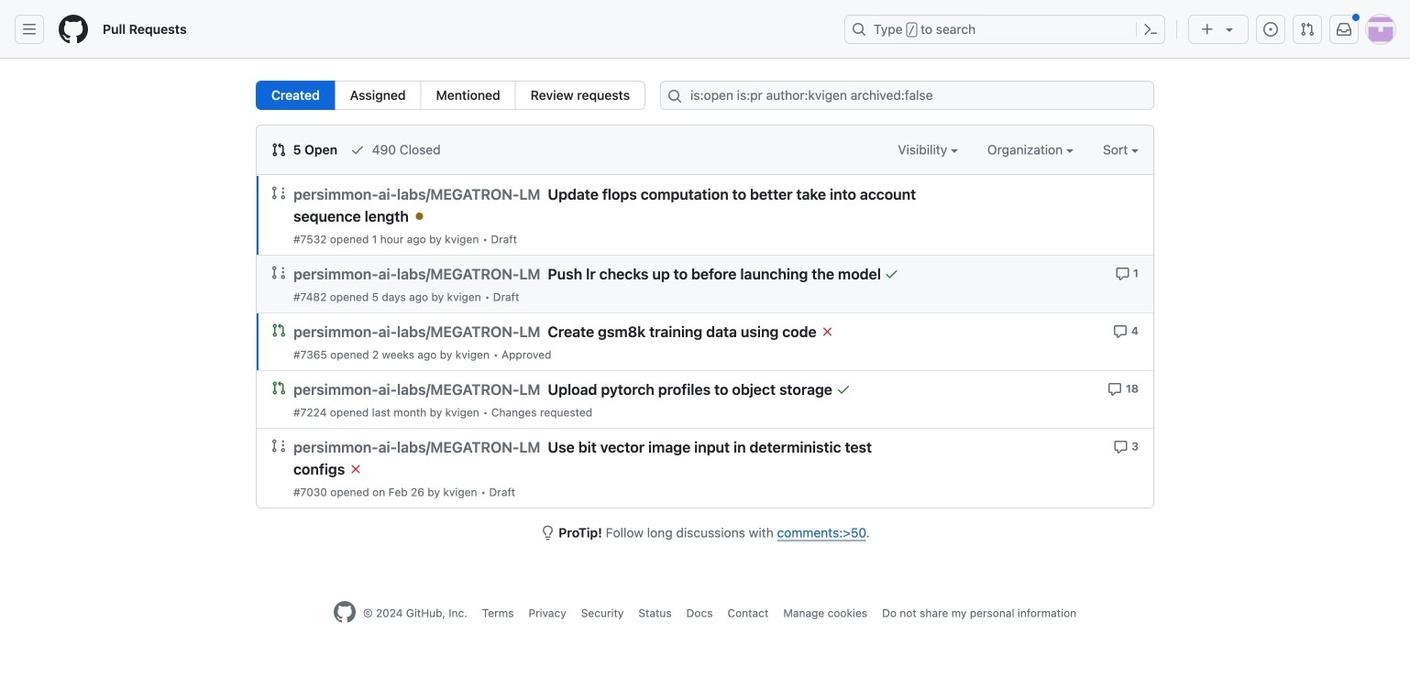 Task type: describe. For each thing, give the bounding box(es) containing it.
comment image for the '7 / 7 checks ok' icon at the top right of page
[[1115, 267, 1130, 281]]

Issues search field
[[660, 81, 1155, 110]]

comment image for 5 / 6 checks ok image
[[1114, 440, 1128, 455]]

command palette image
[[1144, 22, 1158, 37]]

plus image
[[1200, 22, 1215, 37]]

git pull request image
[[271, 143, 286, 157]]

issue opened image
[[1264, 22, 1278, 37]]

git pull request image
[[1300, 22, 1315, 37]]

open pull request element for 6 / 6 checks ok icon
[[271, 381, 286, 396]]

draft pull request image for 5 / 6 checks ok image
[[271, 439, 286, 453]]

draft pull request element for 5 / 6 checks ok image
[[271, 438, 286, 453]]

5 / 6 checks ok image
[[349, 462, 363, 477]]



Task type: locate. For each thing, give the bounding box(es) containing it.
0 vertical spatial homepage image
[[59, 15, 88, 44]]

7 / 7 checks ok image
[[885, 267, 899, 282]]

1 open pull request element from the top
[[271, 323, 286, 338]]

1 vertical spatial comment image
[[1108, 382, 1123, 397]]

open pull request image
[[271, 381, 286, 396]]

pull requests element
[[256, 81, 646, 110]]

1 draft pull request element from the top
[[271, 185, 286, 200]]

0 vertical spatial comment image
[[1113, 324, 1128, 339]]

draft pull request image
[[271, 186, 286, 200]]

6 / 6 checks ok image
[[836, 382, 851, 397]]

check image
[[350, 143, 365, 157]]

Search all issues text field
[[660, 81, 1155, 110]]

1 vertical spatial comment image
[[1114, 440, 1128, 455]]

2 vertical spatial draft pull request element
[[271, 438, 286, 453]]

0 vertical spatial 5 / 6 checks ok image
[[412, 209, 427, 224]]

search image
[[668, 89, 682, 104]]

draft pull request element
[[271, 185, 286, 200], [271, 265, 286, 280], [271, 438, 286, 453]]

1 vertical spatial draft pull request element
[[271, 265, 286, 280]]

5 / 6 checks ok image for open pull request image
[[820, 325, 835, 339]]

notifications image
[[1337, 22, 1352, 37]]

comment image for 6 / 6 checks ok icon
[[1108, 382, 1123, 397]]

draft pull request image for the '7 / 7 checks ok' icon at the top right of page
[[271, 265, 286, 280]]

homepage image
[[59, 15, 88, 44], [334, 602, 356, 624]]

draft pull request element for 5 / 6 checks ok icon related to draft pull request icon
[[271, 185, 286, 200]]

1 vertical spatial 5 / 6 checks ok image
[[820, 325, 835, 339]]

open pull request element
[[271, 323, 286, 338], [271, 381, 286, 396]]

draft pull request element down open pull request icon
[[271, 438, 286, 453]]

0 horizontal spatial homepage image
[[59, 15, 88, 44]]

light bulb image
[[541, 526, 555, 541]]

comment image
[[1113, 324, 1128, 339], [1108, 382, 1123, 397]]

draft pull request element for the '7 / 7 checks ok' icon at the top right of page
[[271, 265, 286, 280]]

draft pull request element down git pull request icon
[[271, 185, 286, 200]]

0 vertical spatial comment image
[[1115, 267, 1130, 281]]

2 draft pull request element from the top
[[271, 265, 286, 280]]

1 vertical spatial draft pull request image
[[271, 439, 286, 453]]

3 draft pull request element from the top
[[271, 438, 286, 453]]

1 draft pull request image from the top
[[271, 265, 286, 280]]

comment image
[[1115, 267, 1130, 281], [1114, 440, 1128, 455]]

1 horizontal spatial homepage image
[[334, 602, 356, 624]]

draft pull request element up open pull request image
[[271, 265, 286, 280]]

2 open pull request element from the top
[[271, 381, 286, 396]]

0 vertical spatial open pull request element
[[271, 323, 286, 338]]

1 horizontal spatial 5 / 6 checks ok image
[[820, 325, 835, 339]]

1 vertical spatial homepage image
[[334, 602, 356, 624]]

open pull request element up open pull request icon
[[271, 323, 286, 338]]

2 draft pull request image from the top
[[271, 439, 286, 453]]

0 vertical spatial draft pull request element
[[271, 185, 286, 200]]

draft pull request image
[[271, 265, 286, 280], [271, 439, 286, 453]]

comment image for 5 / 6 checks ok icon related to open pull request image
[[1113, 324, 1128, 339]]

5 / 6 checks ok image for draft pull request icon
[[412, 209, 427, 224]]

0 vertical spatial draft pull request image
[[271, 265, 286, 280]]

open pull request element down open pull request image
[[271, 381, 286, 396]]

open pull request image
[[271, 323, 286, 338]]

triangle down image
[[1222, 22, 1237, 37]]

draft pull request image down open pull request icon
[[271, 439, 286, 453]]

open pull request element for 5 / 6 checks ok icon related to open pull request image
[[271, 323, 286, 338]]

0 horizontal spatial 5 / 6 checks ok image
[[412, 209, 427, 224]]

1 vertical spatial open pull request element
[[271, 381, 286, 396]]

5 / 6 checks ok image
[[412, 209, 427, 224], [820, 325, 835, 339]]

draft pull request image up open pull request image
[[271, 265, 286, 280]]



Task type: vqa. For each thing, say whether or not it's contained in the screenshot.
bottommost THE DRAFT PULL REQUEST ELEMENT
yes



